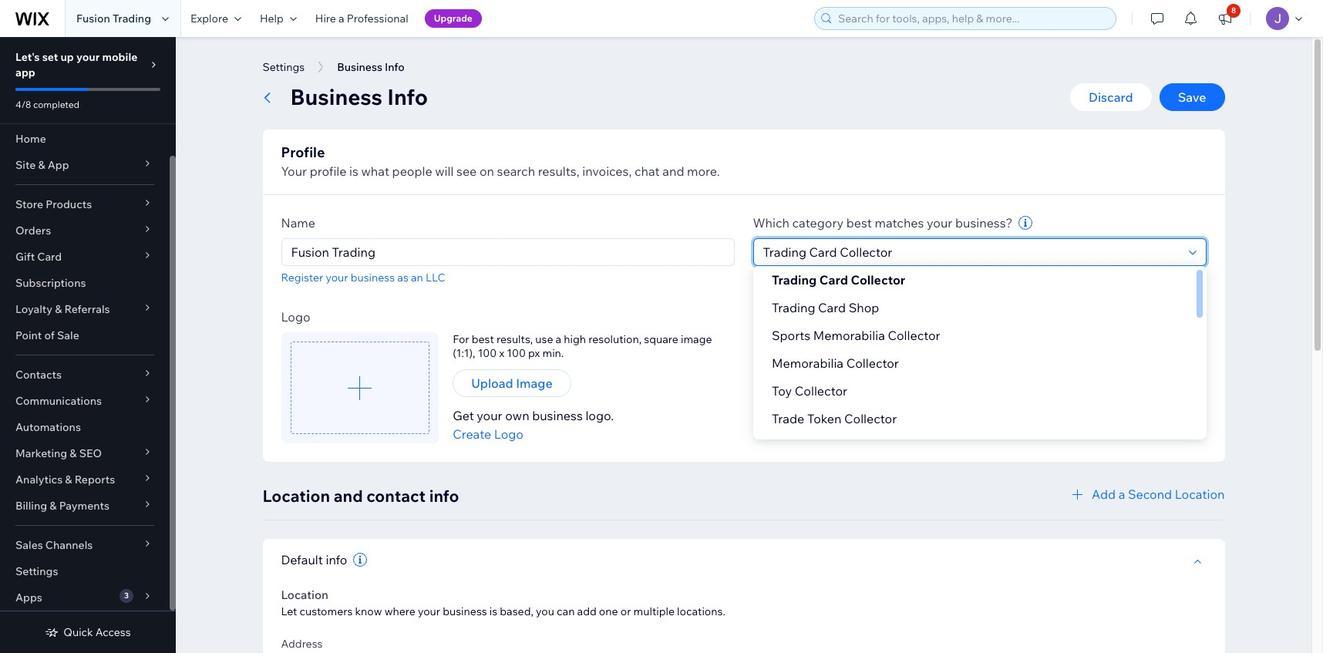 Task type: vqa. For each thing, say whether or not it's contained in the screenshot.
Website 'link''s Website
no



Task type: locate. For each thing, give the bounding box(es) containing it.
& for site
[[38, 158, 45, 172]]

sale
[[57, 329, 79, 342]]

business info inside button
[[337, 60, 405, 74]]

analytics & reports
[[15, 473, 115, 487]]

billing & payments
[[15, 499, 109, 513]]

point
[[15, 329, 42, 342]]

0 vertical spatial business info
[[337, 60, 405, 74]]

trading for trading card shop
[[772, 300, 815, 315]]

logo inside get your own business logo. create logo
[[494, 427, 524, 442]]

& for analytics
[[65, 473, 72, 487]]

location for location let customers know where your business is based, you can add one or multiple locations.
[[281, 588, 329, 602]]

2 vertical spatial a
[[1119, 487, 1126, 502]]

0 vertical spatial settings
[[263, 60, 305, 74]]

0 horizontal spatial results,
[[497, 332, 533, 346]]

100 left x
[[478, 346, 497, 360]]

location up 'let'
[[281, 588, 329, 602]]

2 vertical spatial trading
[[772, 300, 815, 315]]

settings link
[[0, 558, 170, 585]]

0 horizontal spatial settings
[[15, 565, 58, 578]]

business down "hire a professional"
[[337, 60, 383, 74]]

marketing
[[15, 447, 67, 460]]

get your own business logo. create logo
[[453, 408, 614, 442]]

1 vertical spatial results,
[[497, 332, 533, 346]]

is left what
[[349, 164, 359, 179]]

best left matches
[[847, 215, 872, 231]]

best right for
[[472, 332, 494, 346]]

& right "site"
[[38, 158, 45, 172]]

a inside for best results, use a high resolution, square image (1:1), 100 x 100 px min.
[[556, 332, 562, 346]]

1 vertical spatial business
[[532, 408, 583, 423]]

and left contact
[[334, 486, 363, 506]]

card inside dropdown button
[[37, 250, 62, 264]]

memorabilia collector
[[772, 356, 899, 371]]

1 horizontal spatial 100
[[507, 346, 526, 360]]

0 vertical spatial info
[[385, 60, 405, 74]]

2 vertical spatial card
[[818, 300, 846, 315]]

billing
[[15, 499, 47, 513]]

1 vertical spatial a
[[556, 332, 562, 346]]

0 vertical spatial info
[[429, 486, 459, 506]]

profile
[[281, 143, 325, 161]]

collector up '(150' at the right top
[[851, 272, 905, 288]]

info down business info button
[[387, 83, 428, 110]]

info right default in the left bottom of the page
[[326, 552, 347, 568]]

& inside dropdown button
[[70, 447, 77, 460]]

business down business info button
[[290, 83, 383, 110]]

and right 'chat'
[[663, 164, 684, 179]]

1 horizontal spatial settings
[[263, 60, 305, 74]]

a for add
[[1119, 487, 1126, 502]]

2 100 from the left
[[507, 346, 526, 360]]

1 horizontal spatial info
[[429, 486, 459, 506]]

register your business as an llc
[[281, 271, 445, 285]]

a inside "button"
[[1119, 487, 1126, 502]]

location right second
[[1175, 487, 1225, 502]]

add
[[577, 605, 597, 619]]

a
[[339, 12, 345, 25], [556, 332, 562, 346], [1119, 487, 1126, 502]]

apps
[[15, 591, 42, 605]]

locations.
[[677, 605, 726, 619]]

settings down help 'button'
[[263, 60, 305, 74]]

memorabilia up memorabilia collector
[[813, 328, 885, 343]]

register your business as an llc link
[[281, 271, 445, 285]]

px
[[528, 346, 540, 360]]

1 horizontal spatial logo
[[494, 427, 524, 442]]

1 vertical spatial trading
[[772, 272, 817, 288]]

let's
[[15, 50, 40, 64]]

& for billing
[[50, 499, 57, 513]]

info down professional
[[385, 60, 405, 74]]

trading up the short
[[772, 272, 817, 288]]

memorabilia up toy collector
[[772, 356, 843, 371]]

1 horizontal spatial is
[[490, 605, 498, 619]]

is left based,
[[490, 605, 498, 619]]

card up short description (150 chars)
[[819, 272, 848, 288]]

help button
[[251, 0, 306, 37]]

store
[[15, 197, 43, 211]]

a right use
[[556, 332, 562, 346]]

high
[[564, 332, 586, 346]]

1 horizontal spatial results,
[[538, 164, 580, 179]]

0 horizontal spatial logo
[[281, 309, 311, 325]]

info right contact
[[429, 486, 459, 506]]

trading right fusion
[[113, 12, 151, 25]]

info inside button
[[385, 60, 405, 74]]

0 vertical spatial a
[[339, 12, 345, 25]]

0 vertical spatial is
[[349, 164, 359, 179]]

toy collector
[[772, 383, 847, 399]]

store products button
[[0, 191, 170, 218]]

100 right x
[[507, 346, 526, 360]]

contacts button
[[0, 362, 170, 388]]

1 horizontal spatial business
[[443, 605, 487, 619]]

location inside location let customers know where your business is based, you can add one or multiple locations.
[[281, 588, 329, 602]]

your inside let's set up your mobile app
[[76, 50, 100, 64]]

0 horizontal spatial and
[[334, 486, 363, 506]]

0 horizontal spatial a
[[339, 12, 345, 25]]

business info
[[337, 60, 405, 74], [290, 83, 428, 110]]

& inside "dropdown button"
[[55, 302, 62, 316]]

business
[[337, 60, 383, 74], [290, 83, 383, 110]]

help
[[260, 12, 284, 25]]

know
[[355, 605, 382, 619]]

settings down sales
[[15, 565, 58, 578]]

1 vertical spatial info
[[326, 552, 347, 568]]

store products
[[15, 197, 92, 211]]

business info down business info button
[[290, 83, 428, 110]]

&
[[38, 158, 45, 172], [55, 302, 62, 316], [70, 447, 77, 460], [65, 473, 72, 487], [50, 499, 57, 513]]

0 horizontal spatial best
[[472, 332, 494, 346]]

subscriptions link
[[0, 270, 170, 296]]

& for loyalty
[[55, 302, 62, 316]]

& inside popup button
[[38, 158, 45, 172]]

settings inside sidebar element
[[15, 565, 58, 578]]

trading up sports
[[772, 300, 815, 315]]

1 vertical spatial best
[[472, 332, 494, 346]]

& inside popup button
[[50, 499, 57, 513]]

collector down sports memorabilia collector at bottom
[[846, 356, 899, 371]]

1 horizontal spatial a
[[556, 332, 562, 346]]

logo down own
[[494, 427, 524, 442]]

collector up the blog
[[844, 411, 897, 427]]

0 horizontal spatial is
[[349, 164, 359, 179]]

collector for sports memorabilia collector
[[888, 328, 940, 343]]

& right billing
[[50, 499, 57, 513]]

& left seo
[[70, 447, 77, 460]]

home
[[15, 132, 46, 146]]

which
[[753, 215, 790, 231]]

100
[[478, 346, 497, 360], [507, 346, 526, 360]]

search
[[497, 164, 535, 179]]

settings inside button
[[263, 60, 305, 74]]

logo down register
[[281, 309, 311, 325]]

results, left use
[[497, 332, 533, 346]]

short description (150 chars)
[[753, 291, 919, 306]]

you
[[536, 605, 554, 619]]

info
[[385, 60, 405, 74], [387, 83, 428, 110]]

business?
[[956, 215, 1013, 231]]

settings for the 'settings' link
[[15, 565, 58, 578]]

location for location and contact info
[[263, 486, 330, 506]]

0 vertical spatial trading
[[113, 12, 151, 25]]

card for gift card
[[37, 250, 62, 264]]

0 vertical spatial and
[[663, 164, 684, 179]]

get
[[453, 408, 474, 423]]

is
[[349, 164, 359, 179], [490, 605, 498, 619]]

trade token collector
[[772, 411, 897, 427]]

info
[[429, 486, 459, 506], [326, 552, 347, 568]]

2 vertical spatial business
[[443, 605, 487, 619]]

0 horizontal spatial info
[[326, 552, 347, 568]]

card down trading card collector
[[818, 300, 846, 315]]

results, inside for best results, use a high resolution, square image (1:1), 100 x 100 px min.
[[497, 332, 533, 346]]

default
[[281, 552, 323, 568]]

and
[[663, 164, 684, 179], [334, 486, 363, 506]]

1 vertical spatial settings
[[15, 565, 58, 578]]

token
[[807, 411, 841, 427]]

contacts
[[15, 368, 62, 382]]

gift
[[15, 250, 35, 264]]

min.
[[543, 346, 564, 360]]

business info down professional
[[337, 60, 405, 74]]

your up create logo button on the bottom left of the page
[[477, 408, 503, 423]]

collector up 'token'
[[795, 383, 847, 399]]

location up default in the left bottom of the page
[[263, 486, 330, 506]]

address
[[281, 637, 323, 651]]

4/8 completed
[[15, 99, 80, 110]]

analytics
[[15, 473, 63, 487]]

fusion trading
[[76, 12, 151, 25]]

marketing & seo
[[15, 447, 102, 460]]

customers
[[300, 605, 353, 619]]

1 vertical spatial card
[[819, 272, 848, 288]]

& right the loyalty
[[55, 302, 62, 316]]

trading card shop
[[772, 300, 879, 315]]

results, right search
[[538, 164, 580, 179]]

0 horizontal spatial 100
[[478, 346, 497, 360]]

& for marketing
[[70, 447, 77, 460]]

list box
[[753, 266, 1207, 460]]

use
[[536, 332, 553, 346]]

your right up
[[76, 50, 100, 64]]

resolution,
[[589, 332, 642, 346]]

2 horizontal spatial a
[[1119, 487, 1126, 502]]

collectors blog
[[772, 439, 860, 454]]

1 vertical spatial is
[[490, 605, 498, 619]]

x
[[499, 346, 505, 360]]

business down 'image' at the left of the page
[[532, 408, 583, 423]]

trading card collector
[[772, 272, 905, 288]]

collector for trading card collector
[[851, 272, 905, 288]]

0 vertical spatial best
[[847, 215, 872, 231]]

& left reports
[[65, 473, 72, 487]]

a inside 'link'
[[339, 12, 345, 25]]

your right where
[[418, 605, 440, 619]]

billing & payments button
[[0, 493, 170, 519]]

as
[[397, 271, 409, 285]]

and inside profile your profile is what people will see on search results, invoices, chat and more.
[[663, 164, 684, 179]]

1 100 from the left
[[478, 346, 497, 360]]

0 vertical spatial card
[[37, 250, 62, 264]]

Describe your business here. What makes it great? Use short catchy text to tell people what you do or offer. text field
[[754, 315, 1206, 424]]

0 vertical spatial business
[[351, 271, 395, 285]]

own
[[505, 408, 530, 423]]

business inside location let customers know where your business is based, you can add one or multiple locations.
[[443, 605, 487, 619]]

collector down 'chars)'
[[888, 328, 940, 343]]

collectors
[[772, 439, 830, 454]]

2 horizontal spatial business
[[532, 408, 583, 423]]

0 vertical spatial business
[[337, 60, 383, 74]]

card for trading card collector
[[819, 272, 848, 288]]

card right gift
[[37, 250, 62, 264]]

chars)
[[884, 291, 919, 306]]

chat
[[635, 164, 660, 179]]

business left based,
[[443, 605, 487, 619]]

business left as
[[351, 271, 395, 285]]

0 vertical spatial results,
[[538, 164, 580, 179]]

business info button
[[329, 56, 412, 79]]

list box containing trading card collector
[[753, 266, 1207, 460]]

a right hire
[[339, 12, 345, 25]]

seo
[[79, 447, 102, 460]]

1 vertical spatial logo
[[494, 427, 524, 442]]

1 horizontal spatial and
[[663, 164, 684, 179]]

a right add
[[1119, 487, 1126, 502]]

& inside "popup button"
[[65, 473, 72, 487]]

for best results, use a high resolution, square image (1:1), 100 x 100 px min.
[[453, 332, 712, 360]]

card for trading card shop
[[818, 300, 846, 315]]



Task type: describe. For each thing, give the bounding box(es) containing it.
is inside profile your profile is what people will see on search results, invoices, chat and more.
[[349, 164, 359, 179]]

quick access
[[64, 626, 131, 639]]

invoices,
[[582, 164, 632, 179]]

results, inside profile your profile is what people will see on search results, invoices, chat and more.
[[538, 164, 580, 179]]

subscriptions
[[15, 276, 86, 290]]

8 button
[[1209, 0, 1243, 37]]

set
[[42, 50, 58, 64]]

site & app
[[15, 158, 69, 172]]

1 horizontal spatial best
[[847, 215, 872, 231]]

settings button
[[255, 56, 312, 79]]

profile
[[310, 164, 347, 179]]

will
[[435, 164, 454, 179]]

your right matches
[[927, 215, 953, 231]]

more.
[[687, 164, 720, 179]]

1 vertical spatial business
[[290, 83, 383, 110]]

app
[[15, 66, 35, 79]]

image
[[681, 332, 712, 346]]

sports
[[772, 328, 810, 343]]

discard button
[[1071, 83, 1152, 111]]

0 vertical spatial logo
[[281, 309, 311, 325]]

0 vertical spatial memorabilia
[[813, 328, 885, 343]]

blog
[[833, 439, 860, 454]]

upgrade
[[434, 12, 473, 24]]

a for hire
[[339, 12, 345, 25]]

location and contact info
[[263, 486, 459, 506]]

quick access button
[[45, 626, 131, 639]]

4/8
[[15, 99, 31, 110]]

location inside "button"
[[1175, 487, 1225, 502]]

one
[[599, 605, 618, 619]]

hire a professional
[[315, 12, 409, 25]]

image
[[516, 376, 553, 391]]

register
[[281, 271, 323, 285]]

your inside get your own business logo. create logo
[[477, 408, 503, 423]]

toy
[[772, 383, 792, 399]]

your right register
[[326, 271, 348, 285]]

professional
[[347, 12, 409, 25]]

is inside location let customers know where your business is based, you can add one or multiple locations.
[[490, 605, 498, 619]]

your
[[281, 164, 307, 179]]

based,
[[500, 605, 534, 619]]

hire
[[315, 12, 336, 25]]

for
[[453, 332, 469, 346]]

can
[[557, 605, 575, 619]]

upgrade button
[[425, 9, 482, 28]]

location let customers know where your business is based, you can add one or multiple locations.
[[281, 588, 726, 619]]

on
[[480, 164, 494, 179]]

settings for settings button
[[263, 60, 305, 74]]

explore
[[191, 12, 228, 25]]

Search for tools, apps, help & more... field
[[834, 8, 1111, 29]]

business inside button
[[337, 60, 383, 74]]

fusion
[[76, 12, 110, 25]]

sidebar element
[[0, 37, 176, 653]]

best inside for best results, use a high resolution, square image (1:1), 100 x 100 px min.
[[472, 332, 494, 346]]

1 vertical spatial info
[[387, 83, 428, 110]]

1 vertical spatial and
[[334, 486, 363, 506]]

site & app button
[[0, 152, 170, 178]]

mobile
[[102, 50, 138, 64]]

loyalty
[[15, 302, 52, 316]]

0 horizontal spatial business
[[351, 271, 395, 285]]

see
[[457, 164, 477, 179]]

Type your business name (e.g., Amy's Shoes) field
[[287, 239, 729, 265]]

site
[[15, 158, 36, 172]]

shop
[[849, 300, 879, 315]]

let's set up your mobile app
[[15, 50, 138, 79]]

second
[[1128, 487, 1172, 502]]

trading for trading card collector
[[772, 272, 817, 288]]

upload image button
[[453, 369, 571, 397]]

matches
[[875, 215, 924, 231]]

communications
[[15, 394, 102, 408]]

profile your profile is what people will see on search results, invoices, chat and more.
[[281, 143, 720, 179]]

(1:1),
[[453, 346, 475, 360]]

logo.
[[586, 408, 614, 423]]

business inside get your own business logo. create logo
[[532, 408, 583, 423]]

contact
[[367, 486, 426, 506]]

gift card
[[15, 250, 62, 264]]

of
[[44, 329, 55, 342]]

create
[[453, 427, 492, 442]]

which category best matches your business?
[[753, 215, 1013, 231]]

channels
[[45, 538, 93, 552]]

name
[[281, 215, 315, 231]]

what
[[361, 164, 390, 179]]

let
[[281, 605, 297, 619]]

upload
[[471, 376, 513, 391]]

sales channels button
[[0, 532, 170, 558]]

referrals
[[64, 302, 110, 316]]

collector for trade token collector
[[844, 411, 897, 427]]

completed
[[33, 99, 80, 110]]

loyalty & referrals button
[[0, 296, 170, 322]]

trade
[[772, 411, 804, 427]]

analytics & reports button
[[0, 467, 170, 493]]

(150
[[856, 291, 881, 306]]

payments
[[59, 499, 109, 513]]

llc
[[426, 271, 445, 285]]

where
[[385, 605, 416, 619]]

3
[[124, 591, 129, 601]]

your inside location let customers know where your business is based, you can add one or multiple locations.
[[418, 605, 440, 619]]

products
[[46, 197, 92, 211]]

1 vertical spatial memorabilia
[[772, 356, 843, 371]]

up
[[61, 50, 74, 64]]

description
[[788, 291, 853, 306]]

automations
[[15, 420, 81, 434]]

1 vertical spatial business info
[[290, 83, 428, 110]]

default info
[[281, 552, 347, 568]]

create logo button
[[453, 425, 524, 444]]

add a second location button
[[1069, 485, 1225, 504]]

sports memorabilia collector
[[772, 328, 940, 343]]

short
[[753, 291, 785, 306]]

save
[[1178, 89, 1207, 105]]

Enter your business or website type field
[[759, 239, 1184, 265]]



